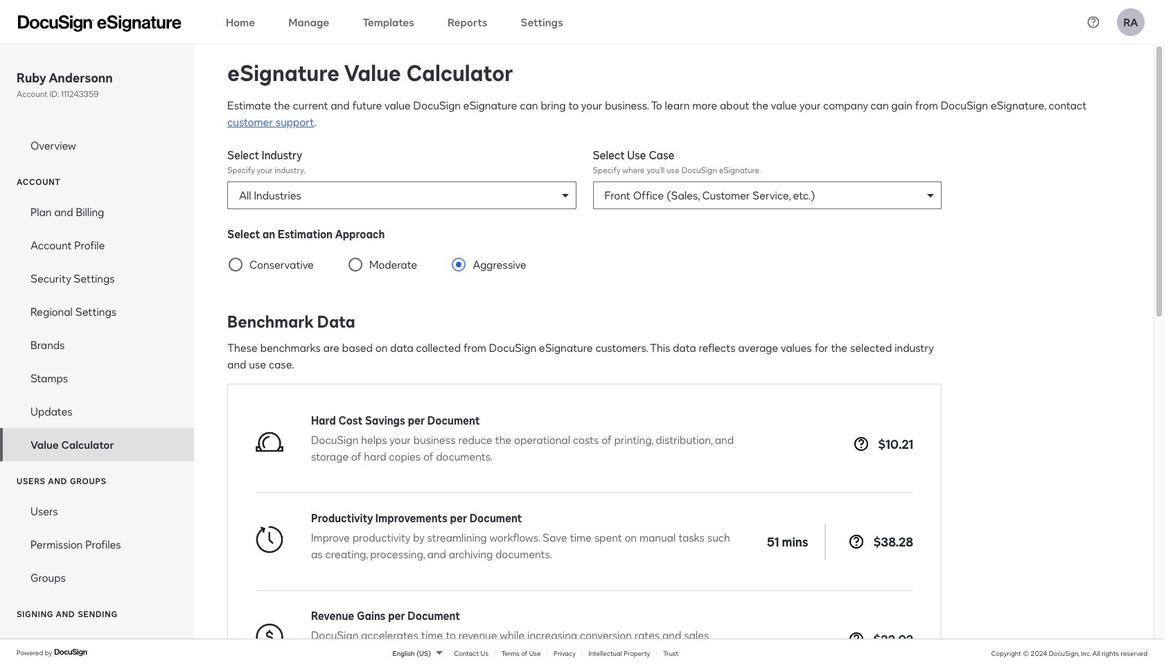 Task type: describe. For each thing, give the bounding box(es) containing it.
users and groups element
[[0, 495, 194, 595]]

docusign admin image
[[18, 15, 182, 32]]

hard cost savings per document image
[[256, 428, 283, 456]]

revenue gains per document image
[[256, 624, 283, 651]]



Task type: vqa. For each thing, say whether or not it's contained in the screenshot.
Account element
yes



Task type: locate. For each thing, give the bounding box(es) containing it.
productivity improvements per document image
[[256, 526, 283, 554]]

account element
[[0, 195, 194, 462]]

docusign image
[[54, 647, 89, 658]]



